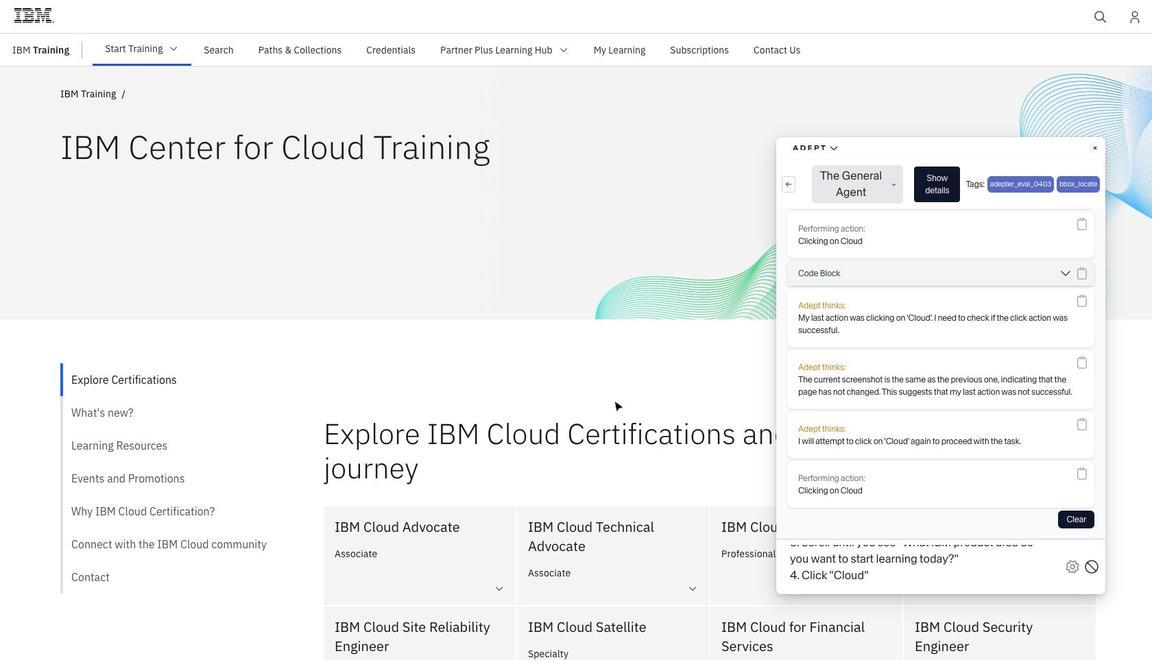 Task type: locate. For each thing, give the bounding box(es) containing it.
ibm platform name element
[[0, 0, 1153, 39], [0, 34, 1153, 67], [93, 34, 1153, 66]]

notifications image
[[1129, 10, 1143, 24]]

start training image
[[168, 43, 179, 54]]



Task type: vqa. For each thing, say whether or not it's contained in the screenshot.
let's talk element
no



Task type: describe. For each thing, give the bounding box(es) containing it.
search image
[[1095, 10, 1108, 24]]

partner plus learning hub image
[[558, 44, 569, 55]]



